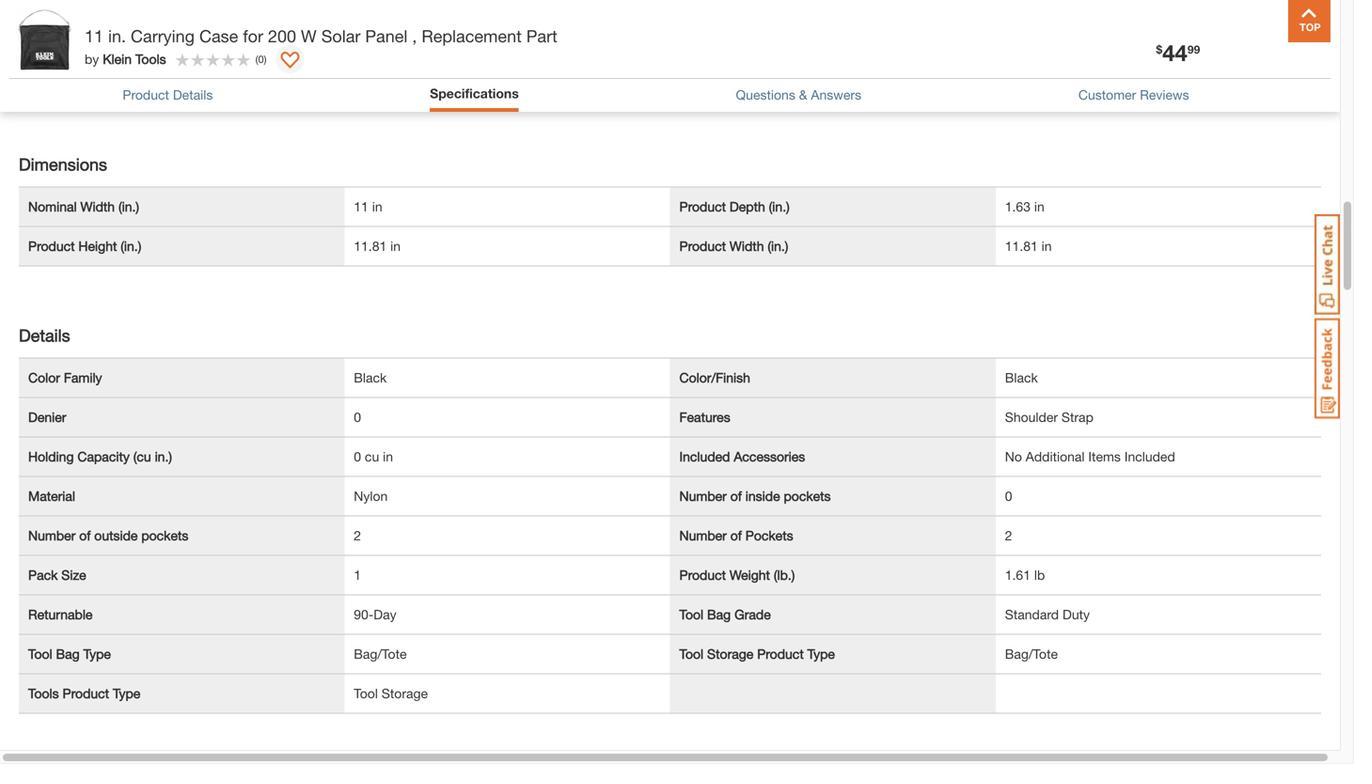 Task type: vqa. For each thing, say whether or not it's contained in the screenshot.
product image
yes



Task type: locate. For each thing, give the bounding box(es) containing it.
0 horizontal spatial included
[[679, 449, 730, 465]]

1 horizontal spatial specifications
[[430, 86, 519, 101]]

product for product details
[[123, 87, 169, 102]]

specifications button
[[430, 84, 519, 107], [430, 84, 519, 103]]

(in.) down product depth (in.)
[[768, 238, 788, 254]]

1 horizontal spatial 11
[[354, 199, 368, 214]]

1 horizontal spatial 11.81 in
[[1005, 238, 1052, 254]]

0 vertical spatial bag
[[707, 607, 731, 623]]

1 vertical spatial specifications
[[430, 86, 519, 101]]

, right product details
[[216, 88, 219, 104]]

0
[[258, 53, 264, 65], [354, 410, 361, 425], [354, 449, 361, 465], [1005, 489, 1012, 504]]

1 horizontal spatial tools
[[135, 51, 166, 67]]

carrying
[[131, 26, 195, 46]]

product for product weight (lb.)
[[679, 568, 726, 583]]

of left "pockets"
[[730, 528, 742, 544]]

tool storage
[[354, 686, 428, 702]]

height
[[78, 238, 117, 254]]

0 horizontal spatial specifications
[[9, 59, 124, 79]]

0 vertical spatial pockets
[[784, 489, 831, 504]]

1 horizontal spatial width
[[730, 238, 764, 254]]

, right panel
[[412, 26, 417, 46]]

storage for tool storage
[[382, 686, 428, 702]]

1 vertical spatial bag
[[56, 647, 80, 662]]

number down material
[[28, 528, 76, 544]]

outside
[[94, 528, 138, 544]]

0 horizontal spatial black
[[354, 370, 387, 386]]

storage
[[707, 647, 754, 662], [382, 686, 428, 702]]

black up the cu
[[354, 370, 387, 386]]

product weight (lb.)
[[679, 568, 795, 583]]

1 vertical spatial w
[[153, 88, 165, 104]]

1.61 lb
[[1005, 568, 1045, 583]]

items
[[1088, 449, 1121, 465]]

w right 200
[[301, 26, 317, 46]]

0 horizontal spatial bag/tote
[[354, 647, 407, 662]]

2 black from the left
[[1005, 370, 1038, 386]]

number up number of pockets
[[679, 489, 727, 504]]

1 horizontal spatial included
[[1125, 449, 1175, 465]]

2 up 1
[[354, 528, 361, 544]]

product left depth at top right
[[679, 199, 726, 214]]

0 horizontal spatial 2
[[354, 528, 361, 544]]

1 horizontal spatial bag/tote
[[1005, 647, 1058, 662]]

pockets right outside
[[141, 528, 188, 544]]

specifications for specifications 11.81 in , w 11.81 in ,
[[9, 59, 124, 79]]

0 horizontal spatial 11.81 in
[[354, 238, 401, 254]]

2 horizontal spatial ,
[[412, 26, 417, 46]]

tools down tool bag type
[[28, 686, 59, 702]]

tool
[[679, 607, 704, 623], [28, 647, 52, 662], [679, 647, 704, 662], [354, 686, 378, 702]]

details up color
[[19, 325, 70, 346]]

99
[[1188, 43, 1200, 56]]

black
[[354, 370, 387, 386], [1005, 370, 1038, 386]]

0 horizontal spatial pockets
[[141, 528, 188, 544]]

product down grade
[[757, 647, 804, 662]]

bag for type
[[56, 647, 80, 662]]

number up product weight (lb.)
[[679, 528, 727, 544]]

(in.) up product height (in.)
[[118, 199, 139, 214]]

bag/tote down standard
[[1005, 647, 1058, 662]]

2 up 1.61
[[1005, 528, 1012, 544]]

0 horizontal spatial tools
[[28, 686, 59, 702]]

specifications inside specifications 11.81 in , w 11.81 in ,
[[9, 59, 124, 79]]

product details button
[[123, 85, 213, 105], [123, 85, 213, 105]]

tools
[[135, 51, 166, 67], [28, 686, 59, 702]]

product down product depth (in.)
[[679, 238, 726, 254]]

of left inside
[[730, 489, 742, 504]]

of for pockets
[[730, 528, 742, 544]]

11 for 11 in
[[354, 199, 368, 214]]

0 horizontal spatial 11
[[85, 26, 103, 46]]

material
[[28, 489, 75, 504]]

black up shoulder
[[1005, 370, 1038, 386]]

1 horizontal spatial bag
[[707, 607, 731, 623]]

bag down returnable
[[56, 647, 80, 662]]

w
[[301, 26, 317, 46], [153, 88, 165, 104]]

0 vertical spatial width
[[80, 199, 115, 214]]

type for bag/tote
[[83, 647, 111, 662]]

1 horizontal spatial type
[[113, 686, 140, 702]]

features
[[679, 410, 730, 425]]

1 vertical spatial width
[[730, 238, 764, 254]]

lb
[[1034, 568, 1045, 583]]

included down features
[[679, 449, 730, 465]]

1 horizontal spatial black
[[1005, 370, 1038, 386]]

11.81 in
[[354, 238, 401, 254], [1005, 238, 1052, 254]]

w down the "by klein tools"
[[153, 88, 165, 104]]

questions & answers button
[[736, 85, 862, 105], [736, 85, 862, 105]]

number
[[679, 489, 727, 504], [28, 528, 76, 544], [679, 528, 727, 544]]

1 horizontal spatial pockets
[[784, 489, 831, 504]]

family
[[64, 370, 102, 386]]

day
[[374, 607, 397, 623]]

1 black from the left
[[354, 370, 387, 386]]

tool down "tool bag grade"
[[679, 647, 704, 662]]

tool for tool bag type
[[28, 647, 52, 662]]

1 horizontal spatial ,
[[216, 88, 219, 104]]

0 vertical spatial tools
[[135, 51, 166, 67]]

color family
[[28, 370, 102, 386]]

,
[[412, 26, 417, 46], [146, 88, 149, 104], [216, 88, 219, 104]]

0 horizontal spatial type
[[83, 647, 111, 662]]

storage down day
[[382, 686, 428, 702]]

1 horizontal spatial details
[[173, 87, 213, 102]]

tool for tool storage product type
[[679, 647, 704, 662]]

holding capacity (cu in.)
[[28, 449, 172, 465]]

0 down for
[[258, 53, 264, 65]]

specifications
[[9, 59, 124, 79], [430, 86, 519, 101]]

tool down 90-
[[354, 686, 378, 702]]

90-
[[354, 607, 374, 623]]

no
[[1005, 449, 1022, 465]]

storage for tool storage product type
[[707, 647, 754, 662]]

1 2 from the left
[[354, 528, 361, 544]]

width down depth at top right
[[730, 238, 764, 254]]

1 vertical spatial storage
[[382, 686, 428, 702]]

pack size
[[28, 568, 86, 583]]

customer
[[1079, 87, 1136, 102]]

0 vertical spatial w
[[301, 26, 317, 46]]

1 horizontal spatial storage
[[707, 647, 754, 662]]

product down the "by klein tools"
[[123, 87, 169, 102]]

0 horizontal spatial bag
[[56, 647, 80, 662]]

1 vertical spatial 11
[[354, 199, 368, 214]]

0 horizontal spatial w
[[153, 88, 165, 104]]

product
[[123, 87, 169, 102], [679, 199, 726, 214], [28, 238, 75, 254], [679, 238, 726, 254], [679, 568, 726, 583], [757, 647, 804, 662], [63, 686, 109, 702]]

storage down "tool bag grade"
[[707, 647, 754, 662]]

1 horizontal spatial 2
[[1005, 528, 1012, 544]]

(in.)
[[118, 199, 139, 214], [769, 199, 790, 214], [121, 238, 141, 254], [768, 238, 788, 254]]

0 down no
[[1005, 489, 1012, 504]]

of left outside
[[79, 528, 91, 544]]

2 included from the left
[[1125, 449, 1175, 465]]

2 bag/tote from the left
[[1005, 647, 1058, 662]]

, down the "by klein tools"
[[146, 88, 149, 104]]

standard duty
[[1005, 607, 1090, 623]]

width
[[80, 199, 115, 214], [730, 238, 764, 254]]

1 vertical spatial pockets
[[141, 528, 188, 544]]

product up "tool bag grade"
[[679, 568, 726, 583]]

bag for grade
[[707, 607, 731, 623]]

2 2 from the left
[[1005, 528, 1012, 544]]

11.81 in down 1.63 in
[[1005, 238, 1052, 254]]

in
[[135, 88, 146, 104], [205, 88, 216, 104], [372, 199, 382, 214], [1034, 199, 1045, 214], [390, 238, 401, 254], [1042, 238, 1052, 254], [383, 449, 393, 465]]

bag
[[707, 607, 731, 623], [56, 647, 80, 662]]

0 up 0 cu in
[[354, 410, 361, 425]]

tools down carrying on the top left of the page
[[135, 51, 166, 67]]

11
[[85, 26, 103, 46], [354, 199, 368, 214]]

1 vertical spatial details
[[19, 325, 70, 346]]

tool down product weight (lb.)
[[679, 607, 704, 623]]

included right items
[[1125, 449, 1175, 465]]

included
[[679, 449, 730, 465], [1125, 449, 1175, 465]]

(in.) right height
[[121, 238, 141, 254]]

details down case at the top
[[173, 87, 213, 102]]

2 11.81 in from the left
[[1005, 238, 1052, 254]]

0 horizontal spatial details
[[19, 325, 70, 346]]

grade
[[735, 607, 771, 623]]

44
[[1163, 39, 1188, 66]]

color/finish
[[679, 370, 750, 386]]

number for number of pockets
[[679, 528, 727, 544]]

11.81 in down 11 in
[[354, 238, 401, 254]]

11.81 down carrying on the top left of the page
[[169, 88, 202, 104]]

bag/tote down day
[[354, 647, 407, 662]]

(in.) right depth at top right
[[769, 199, 790, 214]]

customer reviews button
[[1079, 85, 1189, 105], [1079, 85, 1189, 105]]

0 vertical spatial 11
[[85, 26, 103, 46]]

feedback link image
[[1315, 318, 1340, 419]]

nominal width (in.)
[[28, 199, 139, 214]]

tool for tool storage
[[354, 686, 378, 702]]

0 vertical spatial specifications
[[9, 59, 124, 79]]

bag/tote
[[354, 647, 407, 662], [1005, 647, 1058, 662]]

0 horizontal spatial storage
[[382, 686, 428, 702]]

nominal
[[28, 199, 77, 214]]

width up height
[[80, 199, 115, 214]]

number of inside pockets
[[679, 489, 831, 504]]

product down nominal
[[28, 238, 75, 254]]

(in.) for product depth (in.)
[[769, 199, 790, 214]]

capacity
[[77, 449, 130, 465]]

type for tool storage
[[113, 686, 140, 702]]

tool down returnable
[[28, 647, 52, 662]]

pockets right inside
[[784, 489, 831, 504]]

0 vertical spatial storage
[[707, 647, 754, 662]]

number for number of inside pockets
[[679, 489, 727, 504]]

(in.) for nominal width (in.)
[[118, 199, 139, 214]]

0 horizontal spatial width
[[80, 199, 115, 214]]

type
[[83, 647, 111, 662], [807, 647, 835, 662], [113, 686, 140, 702]]

bag left grade
[[707, 607, 731, 623]]

0 vertical spatial details
[[173, 87, 213, 102]]

0 left the cu
[[354, 449, 361, 465]]



Task type: describe. For each thing, give the bounding box(es) containing it.
cu
[[365, 449, 379, 465]]

1 vertical spatial tools
[[28, 686, 59, 702]]

product for product width (in.)
[[679, 238, 726, 254]]

1 bag/tote from the left
[[354, 647, 407, 662]]

product depth (in.)
[[679, 199, 790, 214]]

1.63 in
[[1005, 199, 1045, 214]]

case
[[199, 26, 238, 46]]

11 in
[[354, 199, 382, 214]]

strap
[[1062, 410, 1094, 425]]

dimensions
[[19, 154, 107, 174]]

product for product depth (in.)
[[679, 199, 726, 214]]

top button
[[1288, 0, 1331, 42]]

$ 44 99
[[1156, 39, 1200, 66]]

customer reviews
[[1079, 87, 1189, 102]]

tool bag type
[[28, 647, 111, 662]]

0 cu in
[[354, 449, 393, 465]]

product for product height (in.)
[[28, 238, 75, 254]]

(cu
[[133, 449, 151, 465]]

11.81 down klein at the left of page
[[99, 88, 132, 104]]

color
[[28, 370, 60, 386]]

in.)
[[155, 449, 172, 465]]

inside
[[746, 489, 780, 504]]

part
[[526, 26, 557, 46]]

$
[[1156, 43, 1163, 56]]

weight
[[730, 568, 770, 583]]

1.63
[[1005, 199, 1031, 214]]

(lb.)
[[774, 568, 795, 583]]

(in.) for product width (in.)
[[768, 238, 788, 254]]

product image image
[[14, 9, 75, 71]]

accessories
[[734, 449, 805, 465]]

shoulder
[[1005, 410, 1058, 425]]

pockets for number of inside pockets
[[784, 489, 831, 504]]

11.81 down 11 in
[[354, 238, 387, 254]]

90-day
[[354, 607, 397, 623]]

product width (in.)
[[679, 238, 788, 254]]

depth
[[730, 199, 765, 214]]

pack
[[28, 568, 58, 583]]

duty
[[1063, 607, 1090, 623]]

standard
[[1005, 607, 1059, 623]]

200
[[268, 26, 296, 46]]

2 horizontal spatial type
[[807, 647, 835, 662]]

no additional items included
[[1005, 449, 1175, 465]]

for
[[243, 26, 263, 46]]

1 horizontal spatial w
[[301, 26, 317, 46]]

number for number of outside pockets
[[28, 528, 76, 544]]

returnable
[[28, 607, 93, 623]]

1 11.81 in from the left
[[354, 238, 401, 254]]

(in.) for product height (in.)
[[121, 238, 141, 254]]

tool bag grade
[[679, 607, 771, 623]]

product details
[[123, 87, 213, 102]]

size
[[61, 568, 86, 583]]

questions & answers
[[736, 87, 862, 102]]

panel
[[365, 26, 408, 46]]

pockets for number of outside pockets
[[141, 528, 188, 544]]

of for inside
[[730, 489, 742, 504]]

denier
[[28, 410, 66, 425]]

)
[[264, 53, 267, 65]]

w inside specifications 11.81 in , w 11.81 in ,
[[153, 88, 165, 104]]

display image
[[281, 52, 299, 71]]

number of outside pockets
[[28, 528, 188, 544]]

11 in. carrying case for 200 w solar panel , replacement part
[[85, 26, 557, 46]]

0 horizontal spatial ,
[[146, 88, 149, 104]]

(
[[255, 53, 258, 65]]

included accessories
[[679, 449, 805, 465]]

product down tool bag type
[[63, 686, 109, 702]]

11 for 11 in. carrying case for 200 w solar panel , replacement part
[[85, 26, 103, 46]]

tools product type
[[28, 686, 140, 702]]

shoulder strap
[[1005, 410, 1094, 425]]

product height (in.)
[[28, 238, 141, 254]]

nylon
[[354, 489, 388, 504]]

additional
[[1026, 449, 1085, 465]]

reviews
[[1140, 87, 1189, 102]]

solar
[[321, 26, 361, 46]]

holding
[[28, 449, 74, 465]]

specifications 11.81 in , w 11.81 in ,
[[9, 59, 223, 104]]

by klein tools
[[85, 51, 166, 67]]

( 0 )
[[255, 53, 267, 65]]

specifications for specifications
[[430, 86, 519, 101]]

pockets
[[746, 528, 793, 544]]

number of pockets
[[679, 528, 793, 544]]

klein
[[103, 51, 132, 67]]

in.
[[108, 26, 126, 46]]

1
[[354, 568, 361, 583]]

1 included from the left
[[679, 449, 730, 465]]

replacement
[[422, 26, 522, 46]]

answers
[[811, 87, 862, 102]]

11.81 down 1.63 in
[[1005, 238, 1038, 254]]

tool storage product type
[[679, 647, 835, 662]]

1.61
[[1005, 568, 1031, 583]]

width for product
[[730, 238, 764, 254]]

live chat image
[[1315, 214, 1340, 315]]

of for outside
[[79, 528, 91, 544]]

tool for tool bag grade
[[679, 607, 704, 623]]

questions
[[736, 87, 795, 102]]

width for nominal
[[80, 199, 115, 214]]

by
[[85, 51, 99, 67]]

&
[[799, 87, 807, 102]]



